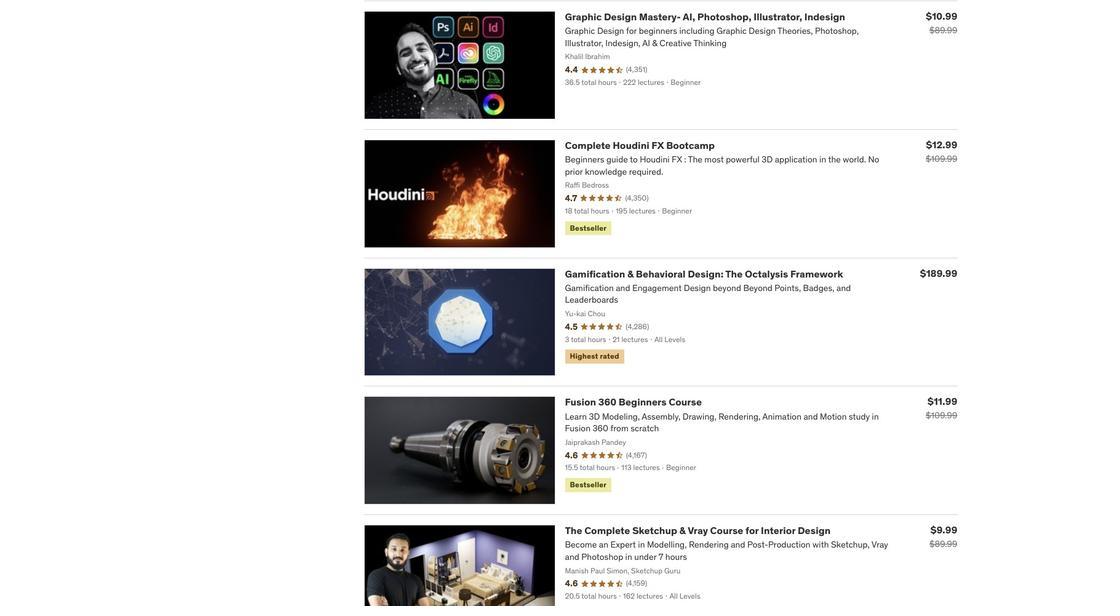 Task type: describe. For each thing, give the bounding box(es) containing it.
$189.99
[[921, 267, 958, 279]]

sketchup
[[633, 525, 678, 537]]

design:
[[688, 267, 724, 280]]

fusion 360 beginners course link
[[565, 396, 702, 408]]

graphic
[[565, 10, 602, 23]]

0 horizontal spatial course
[[669, 396, 702, 408]]

graphic design mastery- ai, photoshop, illustrator, indesign link
[[565, 10, 846, 23]]

gamification & behavioral design: the octalysis framework link
[[565, 267, 844, 280]]

gamification & behavioral design: the octalysis framework
[[565, 267, 844, 280]]

$89.99 for $9.99
[[930, 539, 958, 550]]

behavioral
[[636, 267, 686, 280]]

$12.99
[[927, 138, 958, 151]]

graphic design mastery- ai, photoshop, illustrator, indesign
[[565, 10, 846, 23]]

fusion
[[565, 396, 597, 408]]

vray
[[688, 525, 709, 537]]

indesign
[[805, 10, 846, 23]]

$89.99 for $10.99
[[930, 25, 958, 36]]

1 vertical spatial design
[[798, 525, 831, 537]]

0 horizontal spatial the
[[565, 525, 583, 537]]

$10.99 $89.99
[[927, 10, 958, 36]]

$9.99 $89.99
[[930, 524, 958, 550]]



Task type: vqa. For each thing, say whether or not it's contained in the screenshot.


Task type: locate. For each thing, give the bounding box(es) containing it.
photoshop,
[[698, 10, 752, 23]]

fusion 360 beginners course
[[565, 396, 702, 408]]

0 vertical spatial $109.99
[[926, 153, 958, 164]]

$89.99 down $9.99
[[930, 539, 958, 550]]

0 vertical spatial &
[[628, 267, 634, 280]]

the
[[726, 267, 743, 280], [565, 525, 583, 537]]

bootcamp
[[667, 139, 715, 151]]

$9.99
[[931, 524, 958, 536]]

course right beginners
[[669, 396, 702, 408]]

interior
[[761, 525, 796, 537]]

complete left houdini
[[565, 139, 611, 151]]

1 horizontal spatial &
[[680, 525, 686, 537]]

course
[[669, 396, 702, 408], [711, 525, 744, 537]]

& left behavioral
[[628, 267, 634, 280]]

beginners
[[619, 396, 667, 408]]

1 vertical spatial $89.99
[[930, 539, 958, 550]]

illustrator,
[[754, 10, 803, 23]]

gamification
[[565, 267, 626, 280]]

1 $109.99 from the top
[[926, 153, 958, 164]]

0 vertical spatial design
[[604, 10, 637, 23]]

1 vertical spatial $109.99
[[926, 410, 958, 421]]

mastery-
[[639, 10, 681, 23]]

complete houdini fx bootcamp link
[[565, 139, 715, 151]]

0 horizontal spatial design
[[604, 10, 637, 23]]

course left for
[[711, 525, 744, 537]]

complete
[[565, 139, 611, 151], [585, 525, 631, 537]]

design
[[604, 10, 637, 23], [798, 525, 831, 537]]

$11.99 $109.99
[[926, 395, 958, 421]]

1 vertical spatial course
[[711, 525, 744, 537]]

$109.99 down $11.99
[[926, 410, 958, 421]]

1 horizontal spatial design
[[798, 525, 831, 537]]

complete left sketchup
[[585, 525, 631, 537]]

ai,
[[683, 10, 696, 23]]

0 vertical spatial $89.99
[[930, 25, 958, 36]]

fx
[[652, 139, 665, 151]]

octalysis
[[745, 267, 789, 280]]

$10.99
[[927, 10, 958, 22]]

&
[[628, 267, 634, 280], [680, 525, 686, 537]]

complete houdini fx bootcamp
[[565, 139, 715, 151]]

the complete sketchup & vray course for interior design
[[565, 525, 831, 537]]

the complete sketchup & vray course for interior design link
[[565, 525, 831, 537]]

$89.99 down $10.99
[[930, 25, 958, 36]]

1 vertical spatial &
[[680, 525, 686, 537]]

0 vertical spatial complete
[[565, 139, 611, 151]]

2 $109.99 from the top
[[926, 410, 958, 421]]

$89.99
[[930, 25, 958, 36], [930, 539, 958, 550]]

& left vray on the bottom of page
[[680, 525, 686, 537]]

2 $89.99 from the top
[[930, 539, 958, 550]]

1 vertical spatial complete
[[585, 525, 631, 537]]

houdini
[[613, 139, 650, 151]]

1 horizontal spatial course
[[711, 525, 744, 537]]

$109.99 for $11.99
[[926, 410, 958, 421]]

0 vertical spatial the
[[726, 267, 743, 280]]

design right 'interior' at the bottom right of the page
[[798, 525, 831, 537]]

design right graphic
[[604, 10, 637, 23]]

framework
[[791, 267, 844, 280]]

$89.99 inside $10.99 $89.99
[[930, 25, 958, 36]]

1 vertical spatial the
[[565, 525, 583, 537]]

0 vertical spatial course
[[669, 396, 702, 408]]

360
[[599, 396, 617, 408]]

for
[[746, 525, 759, 537]]

0 horizontal spatial &
[[628, 267, 634, 280]]

$12.99 $109.99
[[926, 138, 958, 164]]

1 horizontal spatial the
[[726, 267, 743, 280]]

$109.99
[[926, 153, 958, 164], [926, 410, 958, 421]]

1 $89.99 from the top
[[930, 25, 958, 36]]

$11.99
[[928, 395, 958, 408]]

$109.99 down $12.99
[[926, 153, 958, 164]]

$109.99 for $12.99
[[926, 153, 958, 164]]



